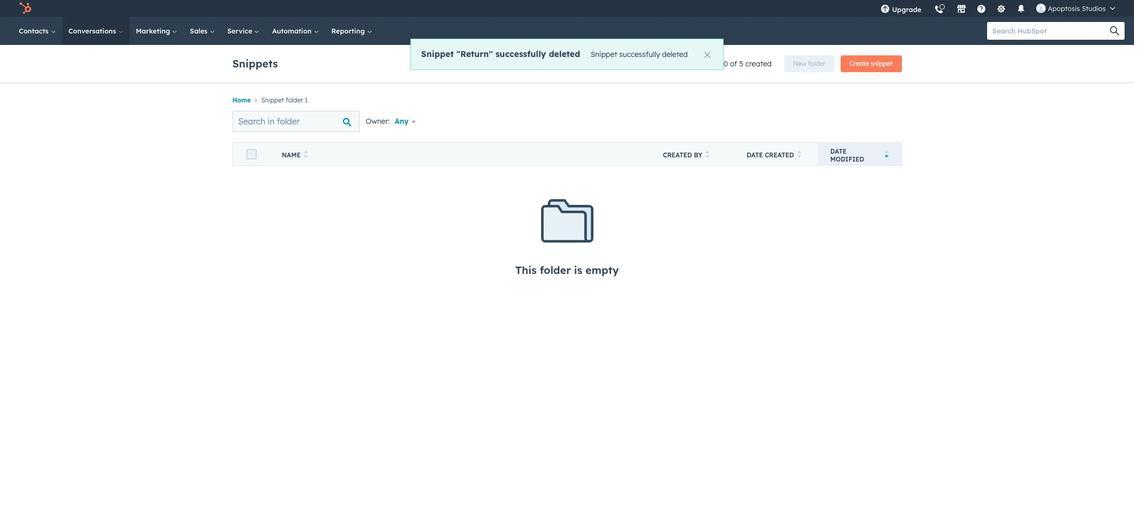 Task type: describe. For each thing, give the bounding box(es) containing it.
created inside snippets banner
[[746, 59, 772, 69]]

Search search field
[[233, 111, 360, 132]]

date modified
[[831, 147, 865, 163]]

snippet for snippet folder 1
[[261, 96, 284, 104]]

hubspot link
[[13, 2, 39, 15]]

create snippet button
[[841, 55, 902, 72]]

new
[[794, 60, 807, 67]]

Search HubSpot search field
[[988, 22, 1116, 40]]

calling icon button
[[931, 1, 949, 16]]

notifications button
[[1013, 0, 1031, 17]]

created by
[[663, 151, 703, 159]]

0
[[724, 59, 728, 69]]

created inside 'button'
[[765, 151, 794, 159]]

date for date modified
[[831, 147, 847, 155]]

reporting
[[332, 27, 367, 35]]

marketplaces image
[[957, 5, 967, 14]]

date for date created
[[747, 151, 763, 159]]

press to sort. element for date created
[[798, 151, 802, 160]]

modified
[[831, 155, 865, 163]]

create snippet
[[850, 60, 893, 67]]

is
[[574, 264, 583, 277]]

new folder
[[794, 60, 826, 67]]

search image
[[1111, 26, 1120, 36]]

contacts
[[19, 27, 51, 35]]

upgrade image
[[881, 5, 890, 14]]

1 horizontal spatial deleted
[[662, 50, 688, 59]]

snippet "return" successfully deleted alert
[[410, 39, 724, 70]]

press to sort. element for created by
[[706, 151, 710, 160]]

create
[[850, 60, 870, 67]]

descending sort. press to sort ascending. element
[[885, 151, 889, 160]]

automation link
[[266, 17, 325, 45]]

snippet
[[871, 60, 893, 67]]

folder for this
[[540, 264, 571, 277]]

home button
[[233, 96, 251, 104]]

marketing link
[[130, 17, 184, 45]]

snippet for snippet successfully deleted
[[591, 50, 618, 59]]

upgrade
[[893, 5, 922, 14]]

hubspot image
[[19, 2, 31, 15]]

date created
[[747, 151, 794, 159]]

folder for new
[[809, 60, 826, 67]]

descending sort. press to sort ascending. image
[[885, 151, 889, 158]]

tara schultz image
[[1037, 4, 1046, 13]]



Task type: vqa. For each thing, say whether or not it's contained in the screenshot.
DATE MODIFIED
yes



Task type: locate. For each thing, give the bounding box(es) containing it.
contacts link
[[13, 17, 62, 45]]

any
[[395, 117, 409, 126]]

1 horizontal spatial press to sort. image
[[706, 151, 710, 158]]

date modified button
[[818, 143, 902, 166]]

folder right "new"
[[809, 60, 826, 67]]

empty
[[586, 264, 619, 277]]

new folder button
[[785, 55, 835, 72]]

created
[[746, 59, 772, 69], [765, 151, 794, 159]]

press to sort. image for name
[[304, 151, 308, 158]]

folder inside navigation
[[286, 96, 303, 104]]

home
[[233, 96, 251, 104]]

notifications image
[[1017, 5, 1027, 14]]

1 horizontal spatial successfully
[[620, 50, 660, 59]]

help image
[[977, 5, 987, 14]]

0 horizontal spatial successfully
[[496, 49, 546, 59]]

press to sort. image right name
[[304, 151, 308, 158]]

snippet inside navigation
[[261, 96, 284, 104]]

close image
[[705, 52, 711, 58]]

1 horizontal spatial date
[[831, 147, 847, 155]]

press to sort. image
[[798, 151, 802, 158]]

apoptosis
[[1049, 4, 1081, 13]]

any button
[[394, 111, 423, 132]]

apoptosis studios button
[[1031, 0, 1122, 17]]

1 vertical spatial created
[[765, 151, 794, 159]]

settings image
[[997, 5, 1007, 14]]

service link
[[221, 17, 266, 45]]

of
[[730, 59, 738, 69]]

press to sort. element right name
[[304, 151, 308, 160]]

snippet folder 1
[[261, 96, 308, 104]]

snippet for snippet "return" successfully deleted
[[421, 49, 454, 59]]

snippet successfully deleted
[[591, 50, 688, 59]]

studios
[[1082, 4, 1106, 13]]

0 horizontal spatial snippet
[[261, 96, 284, 104]]

apoptosis studios
[[1049, 4, 1106, 13]]

0 vertical spatial created
[[746, 59, 772, 69]]

1 horizontal spatial folder
[[540, 264, 571, 277]]

this folder is empty
[[516, 264, 619, 277]]

0 vertical spatial folder
[[809, 60, 826, 67]]

press to sort. element inside 'name' button
[[304, 151, 308, 160]]

1
[[305, 96, 308, 104]]

deleted
[[549, 49, 581, 59], [662, 50, 688, 59]]

press to sort. element
[[304, 151, 308, 160], [706, 151, 710, 160], [798, 151, 802, 160]]

0 of 5 created
[[724, 59, 772, 69]]

2 vertical spatial folder
[[540, 264, 571, 277]]

calling icon image
[[935, 5, 944, 15]]

name
[[282, 151, 301, 159]]

menu containing apoptosis studios
[[875, 0, 1122, 20]]

folder for snippet
[[286, 96, 303, 104]]

reporting link
[[325, 17, 379, 45]]

2 horizontal spatial snippet
[[591, 50, 618, 59]]

search button
[[1105, 22, 1125, 40]]

3 press to sort. element from the left
[[798, 151, 802, 160]]

folder
[[809, 60, 826, 67], [286, 96, 303, 104], [540, 264, 571, 277]]

0 horizontal spatial deleted
[[549, 49, 581, 59]]

2 press to sort. element from the left
[[706, 151, 710, 160]]

0 horizontal spatial press to sort. image
[[304, 151, 308, 158]]

created right '5' at right top
[[746, 59, 772, 69]]

1 vertical spatial folder
[[286, 96, 303, 104]]

by
[[694, 151, 703, 159]]

2 press to sort. image from the left
[[706, 151, 710, 158]]

2 horizontal spatial press to sort. element
[[798, 151, 802, 160]]

1 press to sort. image from the left
[[304, 151, 308, 158]]

press to sort. image inside created by 'button'
[[706, 151, 710, 158]]

help button
[[973, 0, 991, 17]]

press to sort. image right by
[[706, 151, 710, 158]]

snippet "return" successfully deleted
[[421, 49, 581, 59]]

navigation
[[233, 94, 902, 107]]

automation
[[272, 27, 314, 35]]

folder left 1 at left
[[286, 96, 303, 104]]

"return"
[[457, 49, 493, 59]]

press to sort. element for name
[[304, 151, 308, 160]]

sales link
[[184, 17, 221, 45]]

date inside 'button'
[[747, 151, 763, 159]]

sales
[[190, 27, 210, 35]]

0 horizontal spatial folder
[[286, 96, 303, 104]]

date left press to sort. icon
[[747, 151, 763, 159]]

date
[[831, 147, 847, 155], [747, 151, 763, 159]]

service
[[227, 27, 254, 35]]

press to sort. element inside created by 'button'
[[706, 151, 710, 160]]

this
[[516, 264, 537, 277]]

press to sort. image for created by
[[706, 151, 710, 158]]

name button
[[269, 143, 651, 166]]

date inside date modified
[[831, 147, 847, 155]]

created by button
[[651, 143, 735, 166]]

settings link
[[991, 0, 1013, 17]]

conversations link
[[62, 17, 130, 45]]

navigation containing home
[[233, 94, 902, 107]]

menu
[[875, 0, 1122, 20]]

press to sort. element right by
[[706, 151, 710, 160]]

snippets
[[233, 57, 278, 70]]

1 press to sort. element from the left
[[304, 151, 308, 160]]

0 horizontal spatial press to sort. element
[[304, 151, 308, 160]]

created
[[663, 151, 692, 159]]

press to sort. element right date created at top
[[798, 151, 802, 160]]

1 horizontal spatial press to sort. element
[[706, 151, 710, 160]]

successfully
[[496, 49, 546, 59], [620, 50, 660, 59]]

2 horizontal spatial folder
[[809, 60, 826, 67]]

press to sort. element inside date created 'button'
[[798, 151, 802, 160]]

0 horizontal spatial date
[[747, 151, 763, 159]]

folder inside new folder button
[[809, 60, 826, 67]]

marketing
[[136, 27, 172, 35]]

snippet
[[421, 49, 454, 59], [591, 50, 618, 59], [261, 96, 284, 104]]

created left press to sort. icon
[[765, 151, 794, 159]]

snippets banner
[[233, 52, 902, 72]]

marketplaces button
[[951, 0, 973, 17]]

date right press to sort. icon
[[831, 147, 847, 155]]

conversations
[[68, 27, 118, 35]]

press to sort. image
[[304, 151, 308, 158], [706, 151, 710, 158]]

folder left is
[[540, 264, 571, 277]]

owner:
[[366, 117, 390, 126]]

press to sort. image inside 'name' button
[[304, 151, 308, 158]]

date created button
[[735, 143, 818, 166]]

1 horizontal spatial snippet
[[421, 49, 454, 59]]

5
[[740, 59, 744, 69]]



